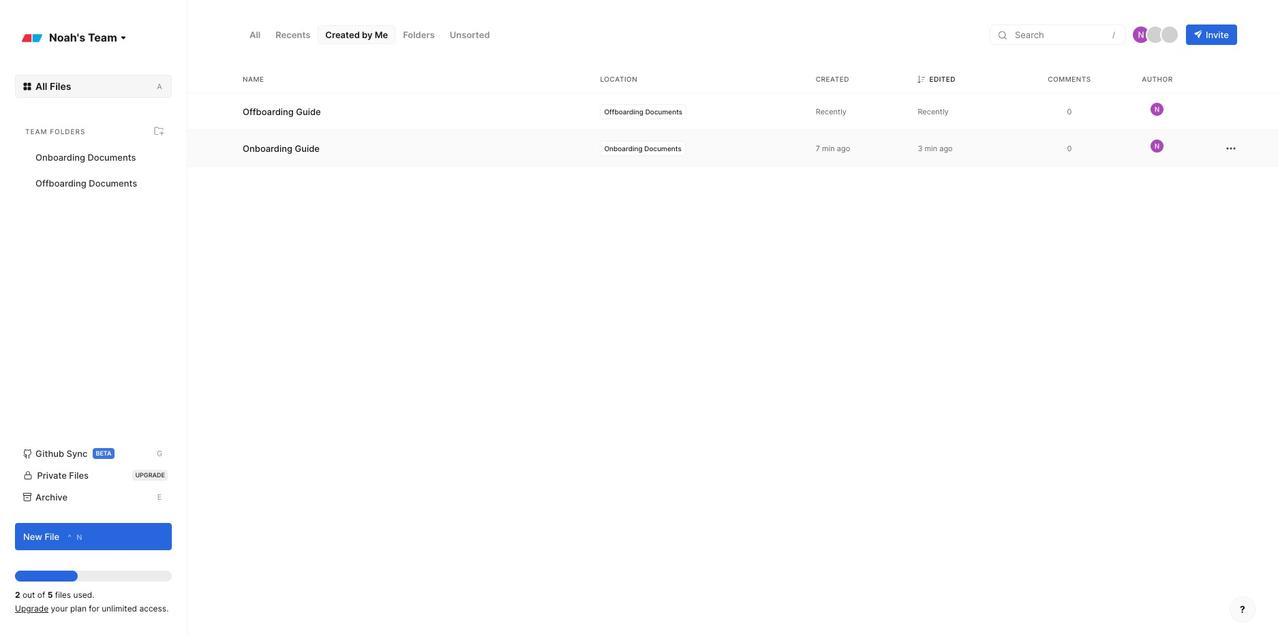Task type: vqa. For each thing, say whether or not it's contained in the screenshot.
?
yes



Task type: describe. For each thing, give the bounding box(es) containing it.
new file
[[23, 532, 59, 543]]

documents up the onboarding documents link
[[646, 107, 683, 116]]

location
[[600, 75, 638, 83]]

min for 3
[[925, 144, 938, 153]]

?
[[1241, 604, 1246, 616]]

min for 7
[[822, 144, 835, 153]]

sync
[[67, 449, 88, 460]]

files for all files
[[50, 80, 71, 92]]

documents down offboarding documents link
[[645, 144, 682, 152]]

1 horizontal spatial onboarding documents
[[604, 144, 682, 152]]

private files
[[37, 471, 89, 481]]

e
[[157, 493, 162, 503]]

of
[[37, 591, 45, 601]]

access.
[[139, 604, 169, 614]]

ago for 3 min ago
[[940, 144, 953, 153]]

^
[[68, 533, 71, 543]]

2
[[15, 591, 20, 601]]

1 horizontal spatial onboarding
[[243, 143, 293, 154]]

your
[[51, 604, 68, 614]]

guide for offboarding guide
[[296, 106, 321, 117]]

created for created by me
[[326, 29, 360, 40]]

offboarding documents link
[[604, 107, 683, 116]]

ago for 7 min ago
[[837, 144, 851, 153]]

beta
[[96, 450, 112, 458]]

recents button
[[268, 25, 318, 44]]

all files
[[36, 80, 71, 92]]

created for created
[[816, 75, 850, 83]]

noah's team
[[49, 31, 117, 44]]

onboarding documents inside button
[[35, 152, 136, 163]]

^ n
[[68, 533, 82, 543]]

unsorted button
[[442, 25, 498, 44]]

a
[[157, 82, 162, 91]]

all for all
[[250, 29, 261, 40]]

0 for offboarding guide
[[1068, 107, 1072, 116]]

team inside button
[[88, 31, 117, 44]]

onboarding documents button
[[15, 147, 172, 168]]

onboarding documents link
[[604, 144, 682, 152]]

folders button
[[396, 25, 442, 44]]

files for private files
[[69, 471, 89, 481]]

unlimited
[[102, 604, 137, 614]]

2 horizontal spatial offboarding
[[604, 107, 644, 116]]

invite button
[[1187, 25, 1238, 45]]

created by me button
[[318, 25, 396, 44]]

all button
[[242, 25, 268, 44]]

documents down onboarding documents button
[[89, 178, 137, 189]]

onboarding guide
[[243, 143, 320, 154]]



Task type: locate. For each thing, give the bounding box(es) containing it.
invite
[[1206, 29, 1230, 40]]

0 horizontal spatial min
[[822, 144, 835, 153]]

offboarding documents up the onboarding documents link
[[604, 107, 683, 116]]

team
[[88, 31, 117, 44], [25, 128, 47, 136]]

7 min ago
[[816, 144, 851, 153]]

comments
[[1048, 75, 1092, 83]]

edited
[[930, 75, 956, 83]]

Search  text field
[[1014, 29, 1118, 41]]

upgrade
[[15, 604, 49, 614]]

created inside button
[[326, 29, 360, 40]]

offboarding documents button
[[15, 173, 172, 194]]

1 vertical spatial 0
[[1068, 144, 1072, 153]]

created by me
[[326, 29, 388, 40]]

offboarding guide
[[243, 106, 321, 117]]

0 vertical spatial all
[[250, 29, 261, 40]]

1 ago from the left
[[837, 144, 851, 153]]

0 vertical spatial created
[[326, 29, 360, 40]]

0 vertical spatial team
[[88, 31, 117, 44]]

2 0 from the top
[[1068, 144, 1072, 153]]

recently down edited
[[918, 107, 949, 116]]

all
[[250, 29, 261, 40], [36, 80, 47, 92]]

ago right 7
[[837, 144, 851, 153]]

2 min from the left
[[925, 144, 938, 153]]

guide down the offboarding guide
[[295, 143, 320, 154]]

offboarding down location
[[604, 107, 644, 116]]

onboarding documents
[[604, 144, 682, 152], [35, 152, 136, 163]]

archive
[[36, 492, 68, 503]]

onboarding down the offboarding guide
[[243, 143, 293, 154]]

guide for onboarding guide
[[295, 143, 320, 154]]

used.
[[73, 591, 94, 601]]

guide up onboarding guide
[[296, 106, 321, 117]]

new
[[23, 532, 42, 543]]

files up team folders
[[50, 80, 71, 92]]

1 vertical spatial created
[[816, 75, 850, 83]]

team right noah's
[[88, 31, 117, 44]]

recents
[[276, 29, 311, 40]]

0 horizontal spatial offboarding
[[35, 178, 87, 189]]

unsorted
[[450, 29, 490, 40]]

1 horizontal spatial all
[[250, 29, 261, 40]]

1 recently from the left
[[816, 107, 847, 116]]

ago
[[837, 144, 851, 153], [940, 144, 953, 153]]

0
[[1068, 107, 1072, 116], [1068, 144, 1072, 153]]

1 horizontal spatial recently
[[918, 107, 949, 116]]

offboarding down name
[[243, 106, 294, 117]]

documents up offboarding documents button
[[88, 152, 136, 163]]

folders
[[50, 128, 86, 136]]

3
[[918, 144, 923, 153]]

0 horizontal spatial created
[[326, 29, 360, 40]]

plan
[[70, 604, 87, 614]]

0 vertical spatial files
[[50, 80, 71, 92]]

g
[[157, 449, 162, 459]]

0 horizontal spatial all
[[36, 80, 47, 92]]

team left folders
[[25, 128, 47, 136]]

1 vertical spatial all
[[36, 80, 47, 92]]

0 for onboarding guide
[[1068, 144, 1072, 153]]

0 horizontal spatial onboarding
[[35, 152, 85, 163]]

guide
[[296, 106, 321, 117], [295, 143, 320, 154]]

onboarding documents down offboarding documents link
[[604, 144, 682, 152]]

1 horizontal spatial ago
[[940, 144, 953, 153]]

0 horizontal spatial ago
[[837, 144, 851, 153]]

0 horizontal spatial recently
[[816, 107, 847, 116]]

onboarding down offboarding documents link
[[604, 144, 643, 152]]

1 vertical spatial team
[[25, 128, 47, 136]]

file
[[45, 532, 59, 543]]

? button
[[1230, 597, 1256, 623]]

offboarding
[[243, 106, 294, 117], [604, 107, 644, 116], [35, 178, 87, 189]]

offboarding down onboarding documents button
[[35, 178, 87, 189]]

1 vertical spatial files
[[69, 471, 89, 481]]

for
[[89, 604, 100, 614]]

files down the sync
[[69, 471, 89, 481]]

1 horizontal spatial min
[[925, 144, 938, 153]]

onboarding documents up offboarding documents button
[[35, 152, 136, 163]]

github
[[36, 449, 64, 460]]

2 horizontal spatial onboarding
[[604, 144, 643, 152]]

offboarding documents
[[604, 107, 683, 116], [35, 178, 137, 189]]

noah's team button
[[15, 24, 138, 51]]

1 horizontal spatial created
[[816, 75, 850, 83]]

ago right 3
[[940, 144, 953, 153]]

recently
[[816, 107, 847, 116], [918, 107, 949, 116]]

2 out of 5 files used. upgrade your plan for unlimited access.
[[15, 591, 169, 614]]

onboarding
[[243, 143, 293, 154], [604, 144, 643, 152], [35, 152, 85, 163]]

author
[[1142, 75, 1173, 83]]

all left recents
[[250, 29, 261, 40]]

0 vertical spatial 0
[[1068, 107, 1072, 116]]

0 vertical spatial offboarding documents
[[604, 107, 683, 116]]

files
[[50, 80, 71, 92], [69, 471, 89, 481]]

team folders
[[25, 128, 86, 136]]

3 min ago
[[918, 144, 953, 153]]

offboarding documents inside button
[[35, 178, 137, 189]]

n
[[76, 533, 82, 543]]

documents
[[646, 107, 683, 116], [645, 144, 682, 152], [88, 152, 136, 163], [89, 178, 137, 189]]

upgrade
[[135, 472, 165, 479]]

7
[[816, 144, 820, 153]]

1 vertical spatial offboarding documents
[[35, 178, 137, 189]]

out
[[22, 591, 35, 601]]

0 vertical spatial guide
[[296, 106, 321, 117]]

all for all files
[[36, 80, 47, 92]]

1 horizontal spatial offboarding documents
[[604, 107, 683, 116]]

min right 7
[[822, 144, 835, 153]]

2 recently from the left
[[918, 107, 949, 116]]

1 min from the left
[[822, 144, 835, 153]]

name
[[243, 75, 264, 83]]

1 vertical spatial guide
[[295, 143, 320, 154]]

1 horizontal spatial offboarding
[[243, 106, 294, 117]]

folders
[[403, 29, 435, 40]]

all up team folders
[[36, 80, 47, 92]]

1 0 from the top
[[1068, 107, 1072, 116]]

all inside button
[[250, 29, 261, 40]]

offboarding inside button
[[35, 178, 87, 189]]

onboarding inside button
[[35, 152, 85, 163]]

0 horizontal spatial onboarding documents
[[35, 152, 136, 163]]

created
[[326, 29, 360, 40], [816, 75, 850, 83]]

offboarding documents down onboarding documents button
[[35, 178, 137, 189]]

0 horizontal spatial offboarding documents
[[35, 178, 137, 189]]

github sync
[[36, 449, 88, 460]]

0 horizontal spatial team
[[25, 128, 47, 136]]

1 horizontal spatial team
[[88, 31, 117, 44]]

me
[[375, 29, 388, 40]]

private
[[37, 471, 67, 481]]

min right 3
[[925, 144, 938, 153]]

5
[[48, 591, 53, 601]]

by
[[362, 29, 373, 40]]

2 ago from the left
[[940, 144, 953, 153]]

files
[[55, 591, 71, 601]]

upgrade button
[[15, 604, 49, 614]]

recently up the 7 min ago
[[816, 107, 847, 116]]

noah's
[[49, 31, 85, 44]]

min
[[822, 144, 835, 153], [925, 144, 938, 153]]

onboarding down team folders
[[35, 152, 85, 163]]



